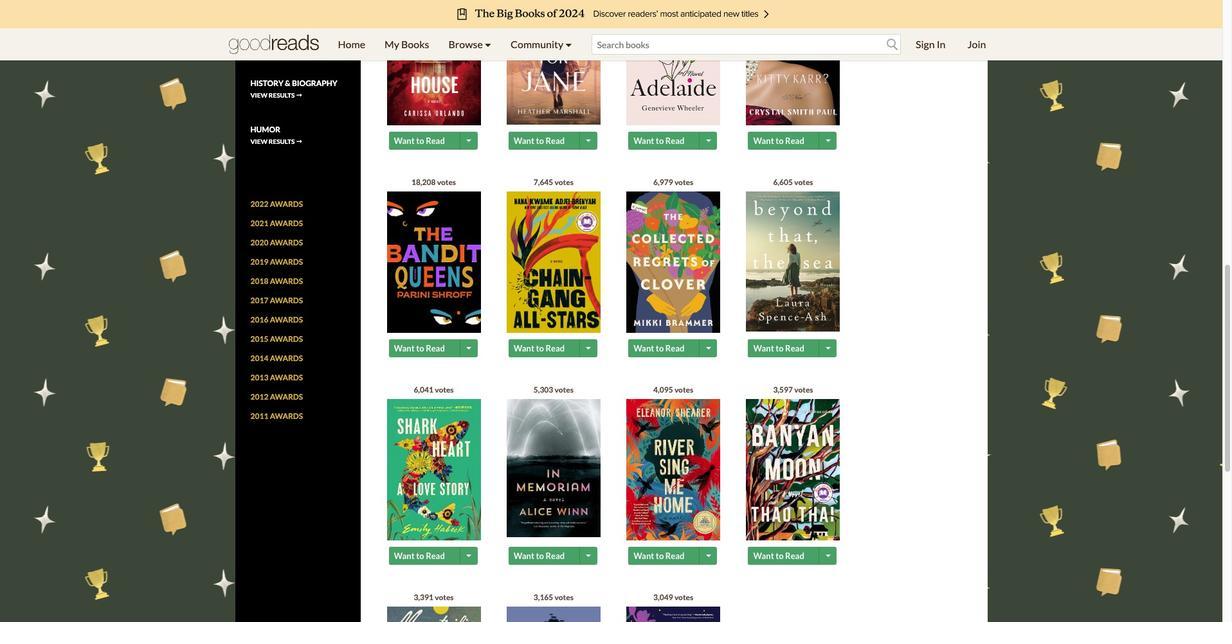Task type: describe. For each thing, give the bounding box(es) containing it.
2014 awards link
[[250, 354, 303, 364]]

2013 awards
[[250, 373, 303, 383]]

6,979
[[653, 178, 673, 187]]

2020
[[250, 238, 268, 248]]

home
[[338, 38, 365, 50]]

2018 awards link
[[250, 277, 303, 286]]

history
[[250, 79, 283, 88]]

one summer in savannah by terah shelton harris image
[[626, 607, 720, 622]]

2014 awards
[[250, 354, 303, 364]]

awards for 2022 awards
[[270, 200, 303, 209]]

the most anticipated books of 2024 image
[[97, 0, 1126, 28]]

the bandit queens by parini shroff image
[[387, 192, 481, 334]]

2012 awards link
[[250, 392, 303, 402]]

2016
[[250, 315, 268, 325]]

humor view results →
[[250, 125, 302, 146]]

3,597 votes
[[773, 385, 813, 395]]

the september house by carissa orlando image
[[387, 0, 481, 126]]

browse ▾ button
[[439, 28, 501, 60]]

2021 awards link
[[250, 219, 303, 229]]

shark heart by emily habeck image
[[387, 399, 481, 541]]

votes for 6,979 votes
[[675, 178, 693, 187]]

3,391
[[414, 593, 433, 603]]

view inside humor view results →
[[250, 138, 267, 146]]

5,303 votes
[[534, 385, 574, 395]]

2021
[[250, 219, 268, 229]]

in
[[937, 38, 946, 50]]

chain-gang all-stars by nana kwame adjei-brenyah image
[[507, 192, 601, 335]]

votes for 6,041 votes
[[435, 385, 454, 395]]

2018
[[250, 277, 268, 286]]

6,605
[[773, 178, 793, 187]]

awards for 2021 awards
[[270, 219, 303, 229]]

view for memoir & autobiography
[[250, 45, 267, 53]]

2015 awards
[[250, 335, 303, 344]]

memoir & autobiography view results →
[[250, 21, 317, 53]]

votes for 4,095 votes
[[675, 385, 693, 395]]

join link
[[958, 28, 996, 60]]

2019 awards link
[[250, 257, 303, 267]]

autobiography
[[250, 32, 317, 42]]

→ inside humor view results →
[[296, 138, 302, 146]]

18,208 votes
[[412, 178, 456, 187]]

looking for jane by heather     marshall image
[[507, 0, 601, 124]]

2013
[[250, 373, 268, 383]]

2012 awards
[[250, 392, 303, 402]]

2014
[[250, 354, 268, 364]]

7,645
[[534, 178, 553, 187]]

awards for 2020 awards
[[270, 238, 303, 248]]

▾ for community ▾
[[565, 38, 572, 50]]

2011 awards
[[250, 412, 303, 421]]

menu containing home
[[328, 28, 582, 60]]

3,049 votes
[[653, 593, 693, 603]]

sign in
[[916, 38, 946, 50]]

6,041
[[414, 385, 433, 395]]

monstrilio by gerardo sámano córdova image
[[387, 607, 481, 622]]

2020 awards link
[[250, 238, 303, 248]]

awards for 2018 awards
[[270, 277, 303, 286]]

& for history
[[285, 79, 290, 88]]

browse
[[449, 38, 483, 50]]

browse ▾
[[449, 38, 491, 50]]

community ▾ button
[[501, 28, 582, 60]]

votes for 3,391 votes
[[435, 593, 454, 603]]

2022 awards
[[250, 200, 303, 209]]

awards for 2016 awards
[[270, 315, 303, 325]]

▾ for browse ▾
[[485, 38, 491, 50]]

sign in link
[[906, 28, 955, 60]]

2021 awards
[[250, 219, 303, 229]]

humor
[[250, 125, 280, 135]]

votes for 6,605 votes
[[794, 178, 813, 187]]

awards for 2017 awards
[[270, 296, 303, 306]]



Task type: locate. For each thing, give the bounding box(es) containing it.
awards down 2012 awards at the bottom of page
[[270, 412, 303, 421]]

2 view from the top
[[250, 92, 267, 99]]

& inside history & biography view results →
[[285, 79, 290, 88]]

awards for 2015 awards
[[270, 335, 303, 344]]

awards
[[270, 200, 303, 209], [270, 219, 303, 229], [270, 238, 303, 248], [270, 257, 303, 267], [270, 277, 303, 286], [270, 296, 303, 306], [270, 315, 303, 325], [270, 335, 303, 344], [270, 354, 303, 364], [270, 373, 303, 383], [270, 392, 303, 402], [270, 412, 303, 421]]

9 awards from the top
[[270, 354, 303, 364]]

books
[[401, 38, 429, 50]]

6,041 votes
[[414, 385, 454, 395]]

awards down 2022 awards at the top left of the page
[[270, 219, 303, 229]]

→ down 'autobiography'
[[296, 45, 302, 53]]

2 vertical spatial view
[[250, 138, 267, 146]]

2015 awards link
[[250, 335, 303, 344]]

2012
[[250, 392, 268, 402]]

awards down 2015 awards
[[270, 354, 303, 364]]

→ inside the memoir & autobiography view results →
[[296, 45, 302, 53]]

→ down biography
[[296, 92, 302, 99]]

memoir
[[250, 21, 283, 30]]

→ for autobiography
[[296, 45, 302, 53]]

2019 awards
[[250, 257, 303, 267]]

awards for 2014 awards
[[270, 354, 303, 364]]

0 vertical spatial results
[[269, 45, 295, 53]]

2011
[[250, 412, 268, 421]]

10 awards from the top
[[270, 373, 303, 383]]

view for history & biography
[[250, 92, 267, 99]]

1 awards from the top
[[270, 200, 303, 209]]

0 vertical spatial →
[[296, 45, 302, 53]]

votes for 7,645 votes
[[555, 178, 574, 187]]

3 awards from the top
[[270, 238, 303, 248]]

→ down history & biography view results →
[[296, 138, 302, 146]]

3,391 votes
[[414, 593, 454, 603]]

3,165
[[534, 593, 553, 603]]

3,049
[[653, 593, 673, 603]]

my books link
[[375, 28, 439, 60]]

biography
[[292, 79, 337, 88]]

7,645 votes
[[534, 178, 574, 187]]

beyond that, the sea by laura spence-ash image
[[746, 192, 840, 332]]

want
[[394, 136, 415, 146], [514, 136, 534, 146], [634, 136, 654, 146], [753, 136, 774, 146], [394, 344, 415, 354], [514, 344, 534, 354], [634, 344, 654, 354], [753, 344, 774, 354], [394, 551, 415, 562], [514, 551, 534, 562], [634, 551, 654, 562], [753, 551, 774, 562]]

votes for 18,208 votes
[[437, 178, 456, 187]]

votes up one summer in savannah by terah shelton harris image
[[675, 593, 693, 603]]

Search for books to add to your shelves search field
[[591, 34, 901, 55]]

2 vertical spatial →
[[296, 138, 302, 146]]

4,095 votes
[[653, 385, 693, 395]]

& for memoir
[[284, 21, 290, 30]]

awards down 2018 awards link
[[270, 296, 303, 306]]

1 horizontal spatial ▾
[[565, 38, 572, 50]]

4,095
[[653, 385, 673, 395]]

my books
[[385, 38, 429, 50]]

& inside the memoir & autobiography view results →
[[284, 21, 290, 30]]

history & biography view results →
[[250, 79, 337, 99]]

→ for biography
[[296, 92, 302, 99]]

5 awards from the top
[[270, 277, 303, 286]]

2022 awards link
[[250, 200, 303, 209]]

votes for 3,597 votes
[[794, 385, 813, 395]]

2017 awards link
[[250, 296, 303, 306]]

view down memoir
[[250, 45, 267, 53]]

& right history
[[285, 79, 290, 88]]

2013 awards link
[[250, 373, 303, 383]]

menu
[[328, 28, 582, 60]]

2020 awards
[[250, 238, 303, 248]]

1 view from the top
[[250, 45, 267, 53]]

votes
[[437, 178, 456, 187], [555, 178, 574, 187], [675, 178, 693, 187], [794, 178, 813, 187], [435, 385, 454, 395], [555, 385, 574, 395], [675, 385, 693, 395], [794, 385, 813, 395], [435, 593, 454, 603], [555, 593, 574, 603], [675, 593, 693, 603]]

2022
[[250, 200, 268, 209]]

votes up i keep my exoskeletons to myself by marisa crane image
[[555, 593, 574, 603]]

to
[[416, 136, 424, 146], [536, 136, 544, 146], [656, 136, 664, 146], [776, 136, 784, 146], [416, 344, 424, 354], [536, 344, 544, 354], [656, 344, 664, 354], [776, 344, 784, 354], [416, 551, 424, 562], [536, 551, 544, 562], [656, 551, 664, 562], [776, 551, 784, 562]]

votes right 4,095
[[675, 385, 693, 395]]

6,605 votes
[[773, 178, 813, 187]]

5,303
[[534, 385, 553, 395]]

view inside history & biography view results →
[[250, 92, 267, 99]]

2 awards from the top
[[270, 219, 303, 229]]

1 vertical spatial results
[[269, 92, 295, 99]]

→ inside history & biography view results →
[[296, 92, 302, 99]]

3 results from the top
[[269, 138, 295, 146]]

3 view from the top
[[250, 138, 267, 146]]

awards up 2015 awards
[[270, 315, 303, 325]]

6 awards from the top
[[270, 296, 303, 306]]

i keep my exoskeletons to myself by marisa crane image
[[507, 607, 601, 622]]

my
[[385, 38, 399, 50]]

2 results from the top
[[269, 92, 295, 99]]

want to read
[[394, 136, 445, 146], [514, 136, 565, 146], [634, 136, 685, 146], [753, 136, 804, 146], [394, 344, 445, 354], [514, 344, 565, 354], [634, 344, 685, 354], [753, 344, 804, 354], [394, 551, 445, 562], [514, 551, 565, 562], [634, 551, 685, 562], [753, 551, 804, 562]]

2017
[[250, 296, 268, 306]]

3 → from the top
[[296, 138, 302, 146]]

1 vertical spatial &
[[285, 79, 290, 88]]

votes right the 6,041
[[435, 385, 454, 395]]

2015
[[250, 335, 268, 344]]

banyan moon by thao thai image
[[746, 399, 840, 541]]

awards for 2013 awards
[[270, 373, 303, 383]]

results down 'autobiography'
[[269, 45, 295, 53]]

did you hear about kitty karr? by crystal smith paul image
[[746, 0, 840, 127]]

view
[[250, 45, 267, 53], [250, 92, 267, 99], [250, 138, 267, 146]]

results inside humor view results →
[[269, 138, 295, 146]]

awards for 2019 awards
[[270, 257, 303, 267]]

0 vertical spatial &
[[284, 21, 290, 30]]

2016 awards link
[[250, 315, 303, 325]]

read
[[426, 136, 445, 146], [546, 136, 565, 146], [665, 136, 685, 146], [785, 136, 804, 146], [426, 344, 445, 354], [546, 344, 565, 354], [665, 344, 685, 354], [785, 344, 804, 354], [426, 551, 445, 562], [546, 551, 565, 562], [665, 551, 685, 562], [785, 551, 804, 562]]

awards down 2014 awards link
[[270, 373, 303, 383]]

awards for 2012 awards
[[270, 392, 303, 402]]

awards down 2019 awards
[[270, 277, 303, 286]]

2 vertical spatial results
[[269, 138, 295, 146]]

awards up "2014 awards"
[[270, 335, 303, 344]]

view down humor
[[250, 138, 267, 146]]

votes right 6,605
[[794, 178, 813, 187]]

results inside history & biography view results →
[[269, 92, 295, 99]]

2017 awards
[[250, 296, 303, 306]]

Search books text field
[[591, 34, 901, 55]]

2 ▾ from the left
[[565, 38, 572, 50]]

1 vertical spatial →
[[296, 92, 302, 99]]

1 → from the top
[[296, 45, 302, 53]]

&
[[284, 21, 290, 30], [285, 79, 290, 88]]

12 awards from the top
[[270, 412, 303, 421]]

join
[[968, 38, 986, 50]]

results inside the memoir & autobiography view results →
[[269, 45, 295, 53]]

7 awards from the top
[[270, 315, 303, 325]]

▾ right the browse
[[485, 38, 491, 50]]

2018 awards
[[250, 277, 303, 286]]

2016 awards
[[250, 315, 303, 325]]

votes right 18,208
[[437, 178, 456, 187]]

11 awards from the top
[[270, 392, 303, 402]]

results
[[269, 45, 295, 53], [269, 92, 295, 99], [269, 138, 295, 146]]

results down humor
[[269, 138, 295, 146]]

votes right '7,645' at the top of the page
[[555, 178, 574, 187]]

sign
[[916, 38, 935, 50]]

18,208
[[412, 178, 436, 187]]

2011 awards link
[[250, 412, 303, 421]]

view inside the memoir & autobiography view results →
[[250, 45, 267, 53]]

awards up 2011 awards
[[270, 392, 303, 402]]

1 results from the top
[[269, 45, 295, 53]]

1 ▾ from the left
[[485, 38, 491, 50]]

adelaide by genevieve wheeler image
[[626, 0, 720, 127]]

want to read button
[[389, 132, 461, 150], [509, 132, 581, 150], [628, 132, 701, 150], [748, 132, 821, 150], [389, 340, 461, 358], [509, 340, 581, 358], [628, 340, 701, 358], [748, 340, 821, 358], [389, 547, 461, 565], [509, 547, 581, 565], [628, 547, 701, 565], [748, 547, 821, 565]]

votes for 3,049 votes
[[675, 593, 693, 603]]

→
[[296, 45, 302, 53], [296, 92, 302, 99], [296, 138, 302, 146]]

home link
[[328, 28, 375, 60]]

awards up 2018 awards
[[270, 257, 303, 267]]

awards up "2021 awards"
[[270, 200, 303, 209]]

2019
[[250, 257, 268, 267]]

8 awards from the top
[[270, 335, 303, 344]]

▾
[[485, 38, 491, 50], [565, 38, 572, 50]]

0 vertical spatial view
[[250, 45, 267, 53]]

river sing me home by eleanor shearer image
[[626, 399, 720, 541]]

votes right 6,979
[[675, 178, 693, 187]]

results for memoir
[[269, 45, 295, 53]]

in memoriam by alice winn image
[[507, 399, 601, 538]]

awards for 2011 awards
[[270, 412, 303, 421]]

the collected regrets of clover by mikki brammer image
[[626, 192, 720, 334]]

votes up monstrilio by gerardo sámano córdova image
[[435, 593, 454, 603]]

votes for 3,165 votes
[[555, 593, 574, 603]]

1 vertical spatial view
[[250, 92, 267, 99]]

& up 'autobiography'
[[284, 21, 290, 30]]

2 → from the top
[[296, 92, 302, 99]]

6,979 votes
[[653, 178, 693, 187]]

results down history
[[269, 92, 295, 99]]

view down history
[[250, 92, 267, 99]]

awards up 2019 awards
[[270, 238, 303, 248]]

3,165 votes
[[534, 593, 574, 603]]

results for history
[[269, 92, 295, 99]]

votes for 5,303 votes
[[555, 385, 574, 395]]

votes right 5,303
[[555, 385, 574, 395]]

community
[[511, 38, 564, 50]]

0 horizontal spatial ▾
[[485, 38, 491, 50]]

▾ right community
[[565, 38, 572, 50]]

community ▾
[[511, 38, 572, 50]]

votes right 3,597
[[794, 385, 813, 395]]

4 awards from the top
[[270, 257, 303, 267]]

3,597
[[773, 385, 793, 395]]



Task type: vqa. For each thing, say whether or not it's contained in the screenshot.
12th the Awards from the top
yes



